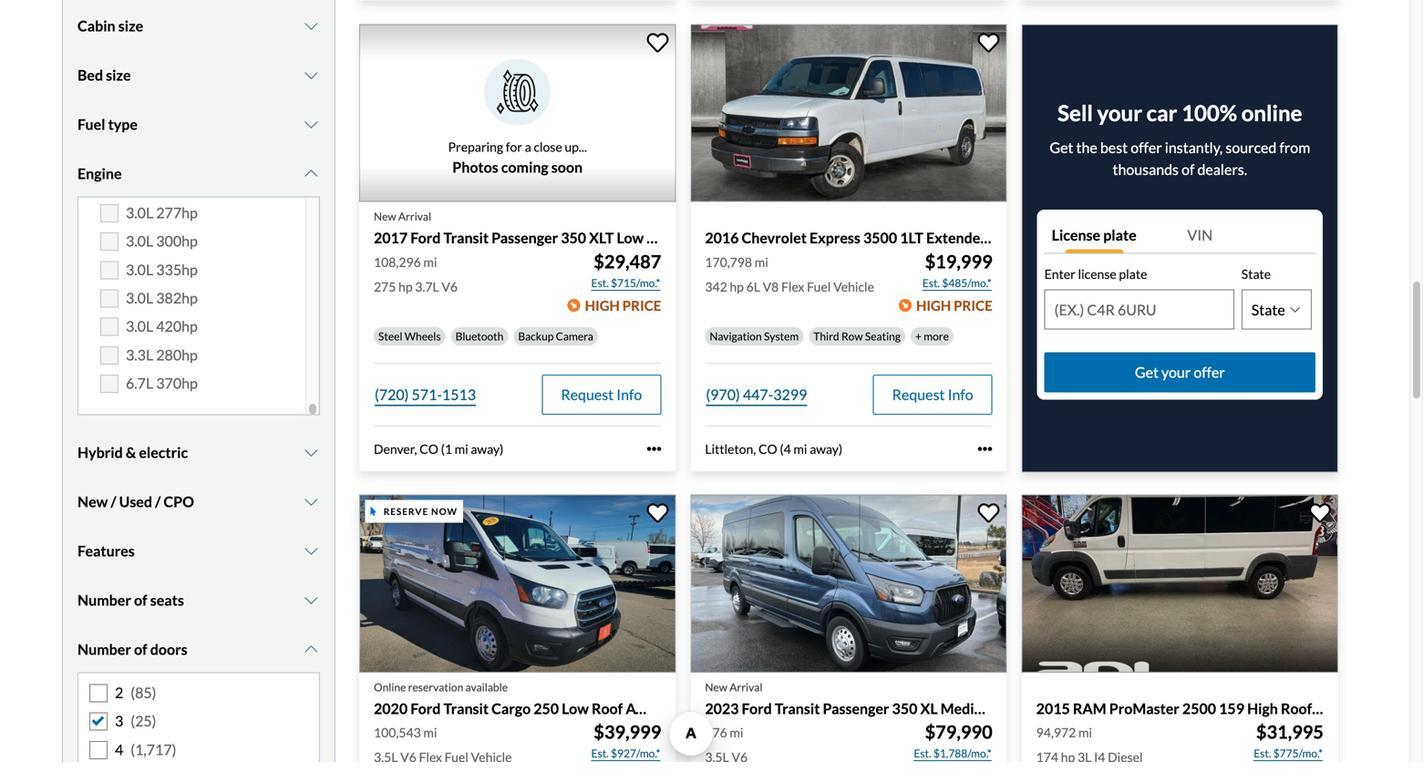 Task type: vqa. For each thing, say whether or not it's contained in the screenshot.
price
yes



Task type: describe. For each thing, give the bounding box(es) containing it.
new inside new arrival 2023 ford transit passenger 350 xl medium roof lb awd
[[705, 681, 728, 694]]

transit inside new arrival 2023 ford transit passenger 350 xl medium roof lb awd
[[775, 700, 820, 718]]

engine
[[78, 165, 122, 182]]

2016
[[705, 229, 739, 247]]

state
[[1242, 267, 1272, 282]]

of for seats
[[134, 592, 147, 609]]

$1,788/mo.*
[[934, 747, 992, 760]]

reserve
[[384, 506, 429, 517]]

(720)
[[375, 386, 409, 404]]

new for new / used / cpo
[[78, 493, 108, 511]]

342
[[705, 279, 728, 295]]

v6
[[442, 279, 458, 295]]

2020
[[374, 700, 408, 718]]

cargo inside the "online reservation available 2020 ford transit cargo 250 low roof awd"
[[492, 700, 531, 718]]

$39,999
[[594, 722, 662, 743]]

chevron down image for hybrid & electric
[[302, 446, 320, 460]]

$927/mo.*
[[611, 747, 661, 760]]

est. for $39,999
[[592, 747, 609, 760]]

370hp
[[156, 375, 198, 392]]

price for $19,999
[[954, 297, 993, 314]]

(720) 571-1513
[[375, 386, 476, 404]]

denver,
[[374, 441, 417, 457]]

your for offer
[[1162, 364, 1192, 381]]

+ more
[[916, 330, 950, 343]]

enter license plate
[[1045, 267, 1148, 282]]

ram
[[1074, 700, 1107, 718]]

backup camera
[[518, 330, 594, 343]]

chevrolet
[[742, 229, 807, 247]]

online
[[374, 681, 406, 694]]

mi for 976
[[730, 725, 744, 741]]

1 vertical spatial plate
[[1120, 267, 1148, 282]]

the
[[1077, 139, 1098, 157]]

2 cargo from the left
[[1316, 700, 1355, 718]]

request info for 3299
[[893, 386, 974, 404]]

wheels
[[405, 330, 441, 343]]

+
[[916, 330, 922, 343]]

est. for $19,999
[[923, 276, 941, 289]]

thousands
[[1113, 161, 1179, 179]]

reservation
[[408, 681, 464, 694]]

447-
[[743, 386, 774, 404]]

tab list containing license plate
[[1045, 217, 1316, 254]]

chevron down image for cabin size
[[302, 19, 320, 33]]

280hp
[[156, 346, 198, 364]]

$79,990
[[926, 722, 993, 743]]

get for get the best offer instantly, sourced from thousands of dealers.
[[1050, 139, 1074, 157]]

3.0l for 3.0l 420hp
[[126, 318, 153, 335]]

chevron down image for engine
[[302, 166, 320, 181]]

3.0l 420hp
[[126, 318, 198, 335]]

plate inside tab
[[1104, 226, 1137, 244]]

best
[[1101, 139, 1129, 157]]

108,296
[[374, 254, 421, 270]]

est. for $29,487
[[592, 276, 609, 289]]

sell your car 100% online
[[1058, 100, 1303, 126]]

get your offer
[[1136, 364, 1226, 381]]

vehicle
[[834, 279, 875, 295]]

lb
[[1032, 700, 1049, 718]]

mi for 94,972
[[1079, 725, 1093, 741]]

new arrival 2023 ford transit passenger 350 xl medium roof lb awd
[[705, 681, 1088, 718]]

v8
[[763, 279, 779, 295]]

250
[[534, 700, 559, 718]]

3.0l for 3.0l 277hp
[[126, 204, 153, 222]]

fuel inside 170,798 mi 342 hp 6l v8 flex fuel vehicle
[[807, 279, 831, 295]]

mi right (1
[[455, 441, 469, 457]]

170,798
[[705, 254, 753, 270]]

chevron down image for features
[[302, 544, 320, 559]]

hp for $19,999
[[730, 279, 744, 295]]

get the best offer instantly, sourced from thousands of dealers.
[[1050, 139, 1311, 179]]

new for new arrival
[[374, 210, 396, 223]]

est. for $31,995
[[1254, 747, 1272, 760]]

3.0l 382hp
[[126, 289, 198, 307]]

$31,995
[[1257, 722, 1325, 743]]

high for $29,487
[[585, 297, 620, 314]]

$485/mo.*
[[943, 276, 992, 289]]

est. $1,788/mo.* button
[[913, 745, 993, 763]]

ellipsis h image
[[647, 442, 662, 457]]

1lt
[[901, 229, 924, 247]]

3.0l for 3.0l 382hp
[[126, 289, 153, 307]]

420hp
[[156, 318, 198, 335]]

arrival for new arrival
[[399, 210, 432, 223]]

license
[[1052, 226, 1101, 244]]

roof for $79,990
[[998, 700, 1029, 718]]

3 (25)
[[115, 713, 156, 730]]

sell
[[1058, 100, 1094, 126]]

(1
[[441, 441, 452, 457]]

bed
[[78, 66, 103, 84]]

request for 1513
[[561, 386, 614, 404]]

license
[[1079, 267, 1117, 282]]

extended
[[927, 229, 989, 247]]

awd inside the "online reservation available 2020 ford transit cargo 250 low roof awd"
[[626, 700, 662, 718]]

xl
[[921, 700, 938, 718]]

(85)
[[131, 684, 156, 702]]

est. $715/mo.* button
[[591, 274, 662, 292]]

vin
[[1188, 226, 1213, 244]]

request for 3299
[[893, 386, 945, 404]]

new / used / cpo
[[78, 493, 194, 511]]

navigation system
[[710, 330, 799, 343]]

3.7l
[[415, 279, 439, 295]]

$19,999
[[926, 251, 993, 273]]

bed size
[[78, 66, 131, 84]]

$79,990 est. $1,788/mo.*
[[914, 722, 993, 760]]

chevron down image for fuel type
[[302, 117, 320, 132]]

license plate tab
[[1045, 217, 1181, 254]]

get your offer button
[[1045, 353, 1316, 393]]

blue metallic 2023 ford transit passenger 350 xl medium roof lb awd van all-wheel drive automatic image
[[691, 495, 1008, 673]]

size for cabin size
[[118, 17, 143, 35]]

chevron down image for number of doors
[[302, 643, 320, 657]]

info for (970) 447-3299
[[948, 386, 974, 404]]

license plate
[[1052, 226, 1137, 244]]

3500
[[864, 229, 898, 247]]

fuel type button
[[78, 102, 320, 147]]

passenger
[[823, 700, 890, 718]]

(720) 571-1513 button
[[374, 375, 477, 415]]

enter
[[1045, 267, 1076, 282]]

promaster
[[1110, 700, 1180, 718]]

2023
[[705, 700, 739, 718]]

1 / from the left
[[111, 493, 116, 511]]

get for get your offer
[[1136, 364, 1159, 381]]

now
[[432, 506, 458, 517]]

away) for littleton, co (4 mi away)
[[810, 441, 843, 457]]

system
[[764, 330, 799, 343]]

row
[[842, 330, 863, 343]]

Enter license plate field
[[1046, 291, 1234, 329]]

3.0l 335hp
[[126, 261, 198, 279]]

of inside get the best offer instantly, sourced from thousands of dealers.
[[1182, 161, 1195, 179]]

new arrival
[[374, 210, 432, 223]]

flex
[[782, 279, 805, 295]]



Task type: locate. For each thing, give the bounding box(es) containing it.
your up best
[[1098, 100, 1143, 126]]

3.0l down 3.0l 277hp
[[126, 232, 153, 250]]

info for (720) 571-1513
[[617, 386, 643, 404]]

1 horizontal spatial hp
[[730, 279, 744, 295]]

1 vertical spatial number
[[78, 641, 131, 659]]

5 chevron down image from the top
[[302, 446, 320, 460]]

size for bed size
[[106, 66, 131, 84]]

high for $19,999
[[917, 297, 952, 314]]

denver, co (1 mi away)
[[374, 441, 504, 457]]

170,798 mi 342 hp 6l v8 flex fuel vehicle
[[705, 254, 875, 295]]

size inside dropdown button
[[118, 17, 143, 35]]

2 request info from the left
[[893, 386, 974, 404]]

1 horizontal spatial price
[[954, 297, 993, 314]]

van
[[1358, 700, 1383, 718]]

third
[[814, 330, 840, 343]]

3.0l for 3.0l 300hp
[[126, 232, 153, 250]]

277hp
[[156, 204, 198, 222]]

cabin
[[78, 17, 116, 35]]

2 info from the left
[[948, 386, 974, 404]]

3.3l 280hp
[[126, 346, 198, 364]]

1 request info button from the left
[[542, 375, 662, 415]]

est. left the '$1,788/mo.*'
[[914, 747, 932, 760]]

2 request from the left
[[893, 386, 945, 404]]

request down +
[[893, 386, 945, 404]]

0 horizontal spatial get
[[1050, 139, 1074, 157]]

1 number from the top
[[78, 592, 131, 609]]

1 ford from the left
[[411, 700, 441, 718]]

1 horizontal spatial request info button
[[874, 375, 993, 415]]

arrival up 2023
[[730, 681, 763, 694]]

2 awd from the left
[[1052, 700, 1088, 718]]

1 horizontal spatial ford
[[742, 700, 772, 718]]

number up 2
[[78, 641, 131, 659]]

hybrid & electric
[[78, 444, 188, 462]]

number for number of doors
[[78, 641, 131, 659]]

1 horizontal spatial new
[[374, 210, 396, 223]]

co for (4 mi away)
[[759, 441, 778, 457]]

mi for 170,798
[[755, 254, 769, 270]]

size
[[118, 17, 143, 35], [106, 66, 131, 84]]

3
[[115, 713, 123, 730]]

0 vertical spatial fuel
[[78, 115, 105, 133]]

request info button for (970) 447-3299
[[874, 375, 993, 415]]

navigation
[[710, 330, 762, 343]]

engine button
[[78, 151, 320, 197]]

number for number of seats
[[78, 592, 131, 609]]

est. down the $39,999
[[592, 747, 609, 760]]

camera
[[556, 330, 594, 343]]

0 horizontal spatial request info button
[[542, 375, 662, 415]]

from
[[1280, 139, 1311, 157]]

(970) 447-3299 button
[[705, 375, 809, 415]]

medium
[[941, 700, 995, 718]]

2 number from the top
[[78, 641, 131, 659]]

vehicle photo unavailable image
[[359, 24, 676, 202]]

get down enter license plate field
[[1136, 364, 1159, 381]]

high up + more
[[917, 297, 952, 314]]

number
[[78, 592, 131, 609], [78, 641, 131, 659]]

1 vertical spatial fuel
[[807, 279, 831, 295]]

2 co from the left
[[759, 441, 778, 457]]

0 vertical spatial chevron down image
[[302, 495, 320, 509]]

0 vertical spatial arrival
[[399, 210, 432, 223]]

est. inside $19,999 est. $485/mo.*
[[923, 276, 941, 289]]

est. inside "$39,999 est. $927/mo.*"
[[592, 747, 609, 760]]

chevron down image inside the number of doors dropdown button
[[302, 643, 320, 657]]

new up 2023
[[705, 681, 728, 694]]

2 away) from the left
[[810, 441, 843, 457]]

summit white 2016 chevrolet express 3500 1lt extended rwd van rear-wheel drive 6-speed automatic image
[[691, 24, 1008, 202]]

1 horizontal spatial awd
[[1052, 700, 1088, 718]]

&
[[126, 444, 136, 462]]

7 chevron down image from the top
[[302, 643, 320, 657]]

your
[[1098, 100, 1143, 126], [1162, 364, 1192, 381]]

request info
[[561, 386, 643, 404], [893, 386, 974, 404]]

chevron down image inside features "dropdown button"
[[302, 544, 320, 559]]

0 horizontal spatial away)
[[471, 441, 504, 457]]

1 horizontal spatial away)
[[810, 441, 843, 457]]

100%
[[1182, 100, 1238, 126]]

2 horizontal spatial roof
[[1282, 700, 1313, 718]]

0 horizontal spatial info
[[617, 386, 643, 404]]

high price down est. $715/mo.* button
[[585, 297, 662, 314]]

arrival up 108,296
[[399, 210, 432, 223]]

roof up the $39,999
[[592, 700, 623, 718]]

number inside number of seats dropdown button
[[78, 592, 131, 609]]

1 info from the left
[[617, 386, 643, 404]]

chevron down image
[[302, 495, 320, 509], [302, 593, 320, 608]]

request info button down + more
[[874, 375, 993, 415]]

571-
[[412, 386, 442, 404]]

1 horizontal spatial arrival
[[730, 681, 763, 694]]

mi for 108,296
[[424, 254, 437, 270]]

0 horizontal spatial high price
[[585, 297, 662, 314]]

chevron down image inside new / used / cpo dropdown button
[[302, 495, 320, 509]]

0 horizontal spatial request info
[[561, 386, 643, 404]]

number of seats
[[78, 592, 184, 609]]

vin tab
[[1181, 217, 1316, 254]]

est. inside $29,487 est. $715/mo.*
[[592, 276, 609, 289]]

of down instantly,
[[1182, 161, 1195, 179]]

1 horizontal spatial fuel
[[807, 279, 831, 295]]

3.0l 277hp
[[126, 204, 198, 222]]

number inside the number of doors dropdown button
[[78, 641, 131, 659]]

chevron down image for bed size
[[302, 68, 320, 83]]

1 chevron down image from the top
[[302, 19, 320, 33]]

2 high price from the left
[[917, 297, 993, 314]]

arrival for new arrival 2023 ford transit passenger 350 xl medium roof lb awd
[[730, 681, 763, 694]]

away) right (1
[[471, 441, 504, 457]]

roof
[[592, 700, 623, 718], [998, 700, 1029, 718], [1282, 700, 1313, 718]]

1 horizontal spatial request
[[893, 386, 945, 404]]

chevron down image inside number of seats dropdown button
[[302, 593, 320, 608]]

1 horizontal spatial offer
[[1194, 364, 1226, 381]]

hp inside 170,798 mi 342 hp 6l v8 flex fuel vehicle
[[730, 279, 744, 295]]

awd up 94,972 mi
[[1052, 700, 1088, 718]]

3.0l 300hp
[[126, 232, 198, 250]]

cabin size
[[78, 17, 143, 35]]

request info down + more
[[893, 386, 974, 404]]

2 transit from the left
[[775, 700, 820, 718]]

3.0l for 3.0l 335hp
[[126, 261, 153, 279]]

co left (4
[[759, 441, 778, 457]]

instantly,
[[1166, 139, 1224, 157]]

ford inside the "online reservation available 2020 ford transit cargo 250 low roof awd"
[[411, 700, 441, 718]]

2 hp from the left
[[730, 279, 744, 295]]

5 3.0l from the top
[[126, 318, 153, 335]]

get left the
[[1050, 139, 1074, 157]]

co left (1
[[420, 441, 439, 457]]

hp left 6l
[[730, 279, 744, 295]]

976 mi
[[705, 725, 744, 741]]

1 vertical spatial offer
[[1194, 364, 1226, 381]]

ellipsis h image
[[979, 442, 993, 457]]

away) right (4
[[810, 441, 843, 457]]

roof inside the "online reservation available 2020 ford transit cargo 250 low roof awd"
[[592, 700, 623, 718]]

info
[[617, 386, 643, 404], [948, 386, 974, 404]]

roof left lb on the bottom
[[998, 700, 1029, 718]]

chevron down image
[[302, 19, 320, 33], [302, 68, 320, 83], [302, 117, 320, 132], [302, 166, 320, 181], [302, 446, 320, 460], [302, 544, 320, 559], [302, 643, 320, 657]]

0 horizontal spatial cargo
[[492, 700, 531, 718]]

0 vertical spatial get
[[1050, 139, 1074, 157]]

1 chevron down image from the top
[[302, 495, 320, 509]]

size right cabin
[[118, 17, 143, 35]]

2015
[[1037, 700, 1071, 718]]

1 awd from the left
[[626, 700, 662, 718]]

2 price from the left
[[954, 297, 993, 314]]

ford down reservation
[[411, 700, 441, 718]]

transit left passenger
[[775, 700, 820, 718]]

ford inside new arrival 2023 ford transit passenger 350 xl medium roof lb awd
[[742, 700, 772, 718]]

request info button for (720) 571-1513
[[542, 375, 662, 415]]

mi right 100,543
[[424, 725, 437, 741]]

away) for denver, co (1 mi away)
[[471, 441, 504, 457]]

1 vertical spatial your
[[1162, 364, 1192, 381]]

price down $485/mo.*
[[954, 297, 993, 314]]

1 horizontal spatial high price
[[917, 297, 993, 314]]

hp inside 108,296 mi 275 hp 3.7l v6
[[399, 279, 413, 295]]

chevron down image inside bed size dropdown button
[[302, 68, 320, 83]]

roof inside new arrival 2023 ford transit passenger 350 xl medium roof lb awd
[[998, 700, 1029, 718]]

get inside get the best offer instantly, sourced from thousands of dealers.
[[1050, 139, 1074, 157]]

4 chevron down image from the top
[[302, 166, 320, 181]]

size right the bed
[[106, 66, 131, 84]]

6 chevron down image from the top
[[302, 544, 320, 559]]

price
[[623, 297, 662, 314], [954, 297, 993, 314]]

0 horizontal spatial price
[[623, 297, 662, 314]]

high price for $19,999
[[917, 297, 993, 314]]

hp right 275
[[399, 279, 413, 295]]

of left doors
[[134, 641, 147, 659]]

$31,995 est. $775/mo.*
[[1254, 722, 1325, 760]]

0 vertical spatial offer
[[1131, 139, 1163, 157]]

request
[[561, 386, 614, 404], [893, 386, 945, 404]]

1 roof from the left
[[592, 700, 623, 718]]

1 price from the left
[[623, 297, 662, 314]]

$775/mo.*
[[1274, 747, 1324, 760]]

mi up 6l
[[755, 254, 769, 270]]

available
[[466, 681, 508, 694]]

(4
[[780, 441, 792, 457]]

chevron down image inside fuel type dropdown button
[[302, 117, 320, 132]]

hp for $29,487
[[399, 279, 413, 295]]

est. inside $31,995 est. $775/mo.*
[[1254, 747, 1272, 760]]

6.7l
[[126, 375, 153, 392]]

plate right license
[[1104, 226, 1137, 244]]

online
[[1242, 100, 1303, 126]]

$29,487
[[594, 251, 662, 273]]

request info button
[[542, 375, 662, 415], [874, 375, 993, 415]]

$39,999 est. $927/mo.*
[[592, 722, 662, 760]]

100,543
[[374, 725, 421, 741]]

/ left cpo
[[155, 493, 161, 511]]

chevron down image inside cabin size dropdown button
[[302, 19, 320, 33]]

request down camera
[[561, 386, 614, 404]]

your inside button
[[1162, 364, 1192, 381]]

1 horizontal spatial info
[[948, 386, 974, 404]]

price down $715/mo.*
[[623, 297, 662, 314]]

1 horizontal spatial roof
[[998, 700, 1029, 718]]

seats
[[150, 592, 184, 609]]

1 horizontal spatial cargo
[[1316, 700, 1355, 718]]

hybrid
[[78, 444, 123, 462]]

rwd
[[992, 229, 1028, 247]]

/ left the used
[[111, 493, 116, 511]]

3 3.0l from the top
[[126, 261, 153, 279]]

offer inside get the best offer instantly, sourced from thousands of dealers.
[[1131, 139, 1163, 157]]

est. $927/mo.* button
[[591, 745, 662, 763]]

3.0l down 3.0l 335hp
[[126, 289, 153, 307]]

0 vertical spatial size
[[118, 17, 143, 35]]

fuel
[[78, 115, 105, 133], [807, 279, 831, 295]]

0 horizontal spatial ford
[[411, 700, 441, 718]]

1 horizontal spatial request info
[[893, 386, 974, 404]]

/
[[111, 493, 116, 511], [155, 493, 161, 511]]

mi inside 108,296 mi 275 hp 3.7l v6
[[424, 254, 437, 270]]

awd inside new arrival 2023 ford transit passenger 350 xl medium roof lb awd
[[1052, 700, 1088, 718]]

number down features
[[78, 592, 131, 609]]

3.0l up 3.3l
[[126, 318, 153, 335]]

est. for $79,990
[[914, 747, 932, 760]]

mi down 'ram'
[[1079, 725, 1093, 741]]

100,543 mi
[[374, 725, 437, 741]]

4
[[115, 741, 123, 759]]

0 horizontal spatial roof
[[592, 700, 623, 718]]

offer inside button
[[1194, 364, 1226, 381]]

high down est. $715/mo.* button
[[585, 297, 620, 314]]

350
[[893, 700, 918, 718]]

1 hp from the left
[[399, 279, 413, 295]]

1 high price from the left
[[585, 297, 662, 314]]

0 horizontal spatial request
[[561, 386, 614, 404]]

high price down the est. $485/mo.* button
[[917, 297, 993, 314]]

roof up $31,995
[[1282, 700, 1313, 718]]

1 request from the left
[[561, 386, 614, 404]]

of left seats
[[134, 592, 147, 609]]

0 horizontal spatial transit
[[444, 700, 489, 718]]

est. down $19,999
[[923, 276, 941, 289]]

mi right (4
[[794, 441, 808, 457]]

1 vertical spatial chevron down image
[[302, 593, 320, 608]]

0 horizontal spatial /
[[111, 493, 116, 511]]

0 horizontal spatial hp
[[399, 279, 413, 295]]

1 horizontal spatial /
[[155, 493, 161, 511]]

ford right 2023
[[742, 700, 772, 718]]

976
[[705, 725, 728, 741]]

0 vertical spatial new
[[374, 210, 396, 223]]

1 horizontal spatial co
[[759, 441, 778, 457]]

est. inside "$79,990 est. $1,788/mo.*"
[[914, 747, 932, 760]]

1 cargo from the left
[[492, 700, 531, 718]]

cargo down available
[[492, 700, 531, 718]]

2 ford from the left
[[742, 700, 772, 718]]

1 vertical spatial new
[[78, 493, 108, 511]]

4 3.0l from the top
[[126, 289, 153, 307]]

2 (85)
[[115, 684, 156, 702]]

0 vertical spatial plate
[[1104, 226, 1137, 244]]

(25)
[[131, 713, 156, 730]]

chevron down image inside hybrid & electric dropdown button
[[302, 446, 320, 460]]

(1,717)
[[131, 741, 176, 759]]

low
[[562, 700, 589, 718]]

0 horizontal spatial awd
[[626, 700, 662, 718]]

6.7l 370hp
[[126, 375, 198, 392]]

express
[[810, 229, 861, 247]]

new inside new / used / cpo dropdown button
[[78, 493, 108, 511]]

fuel inside dropdown button
[[78, 115, 105, 133]]

transit inside the "online reservation available 2020 ford transit cargo 250 low roof awd"
[[444, 700, 489, 718]]

1 request info from the left
[[561, 386, 643, 404]]

mi up 3.7l at left top
[[424, 254, 437, 270]]

1 vertical spatial get
[[1136, 364, 1159, 381]]

1 horizontal spatial get
[[1136, 364, 1159, 381]]

3.0l up 3.0l 382hp
[[126, 261, 153, 279]]

of for doors
[[134, 641, 147, 659]]

request info for 1513
[[561, 386, 643, 404]]

0 horizontal spatial new
[[78, 493, 108, 511]]

chevron down image for new / used / cpo
[[302, 495, 320, 509]]

fuel left 'type' at left
[[78, 115, 105, 133]]

cargo
[[492, 700, 531, 718], [1316, 700, 1355, 718]]

0 vertical spatial of
[[1182, 161, 1195, 179]]

transit down available
[[444, 700, 489, 718]]

2 chevron down image from the top
[[302, 68, 320, 83]]

co for (1 mi away)
[[420, 441, 439, 457]]

mi for 100,543
[[424, 725, 437, 741]]

0 horizontal spatial offer
[[1131, 139, 1163, 157]]

2 vertical spatial of
[[134, 641, 147, 659]]

roof for $39,999
[[592, 700, 623, 718]]

2500
[[1183, 700, 1217, 718]]

0 horizontal spatial co
[[420, 441, 439, 457]]

1 vertical spatial arrival
[[730, 681, 763, 694]]

0 horizontal spatial high
[[585, 297, 620, 314]]

94,972 mi
[[1037, 725, 1093, 741]]

2 high from the left
[[917, 297, 952, 314]]

0 vertical spatial number
[[78, 592, 131, 609]]

2 chevron down image from the top
[[302, 593, 320, 608]]

request info down camera
[[561, 386, 643, 404]]

3 chevron down image from the top
[[302, 117, 320, 132]]

0 horizontal spatial arrival
[[399, 210, 432, 223]]

1 away) from the left
[[471, 441, 504, 457]]

0 vertical spatial your
[[1098, 100, 1143, 126]]

159
[[1220, 700, 1245, 718]]

high price for $29,487
[[585, 297, 662, 314]]

fuel right the flex
[[807, 279, 831, 295]]

arrival
[[399, 210, 432, 223], [730, 681, 763, 694]]

backup
[[518, 330, 554, 343]]

new left the used
[[78, 493, 108, 511]]

0 horizontal spatial your
[[1098, 100, 1143, 126]]

est. down $31,995
[[1254, 747, 1272, 760]]

1 co from the left
[[420, 441, 439, 457]]

3.0l up 3.0l 300hp on the left top of the page
[[126, 204, 153, 222]]

online reservation available 2020 ford transit cargo 250 low roof awd
[[374, 681, 662, 718]]

2015 ram promaster 2500 159 high roof cargo van
[[1037, 700, 1383, 718]]

mouse pointer image
[[371, 507, 376, 516]]

(970)
[[706, 386, 741, 404]]

new up 108,296
[[374, 210, 396, 223]]

chevron down image for number of seats
[[302, 593, 320, 608]]

est. $775/mo.* button
[[1254, 745, 1325, 763]]

1 horizontal spatial transit
[[775, 700, 820, 718]]

mi inside 170,798 mi 342 hp 6l v8 flex fuel vehicle
[[755, 254, 769, 270]]

your for car
[[1098, 100, 1143, 126]]

1 horizontal spatial your
[[1162, 364, 1192, 381]]

2 3.0l from the top
[[126, 232, 153, 250]]

white 2020 ford transit cargo 250 low roof awd van all-wheel drive automatic image
[[359, 495, 676, 673]]

1 3.0l from the top
[[126, 204, 153, 222]]

2 horizontal spatial new
[[705, 681, 728, 694]]

1 transit from the left
[[444, 700, 489, 718]]

plate right the license
[[1120, 267, 1148, 282]]

3 roof from the left
[[1282, 700, 1313, 718]]

cargo left the van
[[1316, 700, 1355, 718]]

offer
[[1131, 139, 1163, 157], [1194, 364, 1226, 381]]

2 roof from the left
[[998, 700, 1029, 718]]

your down enter license plate field
[[1162, 364, 1192, 381]]

size inside dropdown button
[[106, 66, 131, 84]]

1 high from the left
[[585, 297, 620, 314]]

est. down $29,487
[[592, 276, 609, 289]]

1 horizontal spatial high
[[917, 297, 952, 314]]

chevron down image inside engine dropdown button
[[302, 166, 320, 181]]

2 request info button from the left
[[874, 375, 993, 415]]

get inside button
[[1136, 364, 1159, 381]]

awd up the $39,999
[[626, 700, 662, 718]]

1 vertical spatial of
[[134, 592, 147, 609]]

mi right 976
[[730, 725, 744, 741]]

2016 chevrolet express 3500 1lt extended rwd
[[705, 229, 1028, 247]]

94,972
[[1037, 725, 1077, 741]]

price for $29,487
[[623, 297, 662, 314]]

arrival inside new arrival 2023 ford transit passenger 350 xl medium roof lb awd
[[730, 681, 763, 694]]

2 vertical spatial new
[[705, 681, 728, 694]]

1 vertical spatial size
[[106, 66, 131, 84]]

2 / from the left
[[155, 493, 161, 511]]

request info button down camera
[[542, 375, 662, 415]]

tab list
[[1045, 217, 1316, 254]]

white 2015 ram promaster 2500 159 high roof cargo van van front-wheel drive 6-speed automatic image
[[1022, 495, 1339, 673]]

0 horizontal spatial fuel
[[78, 115, 105, 133]]



